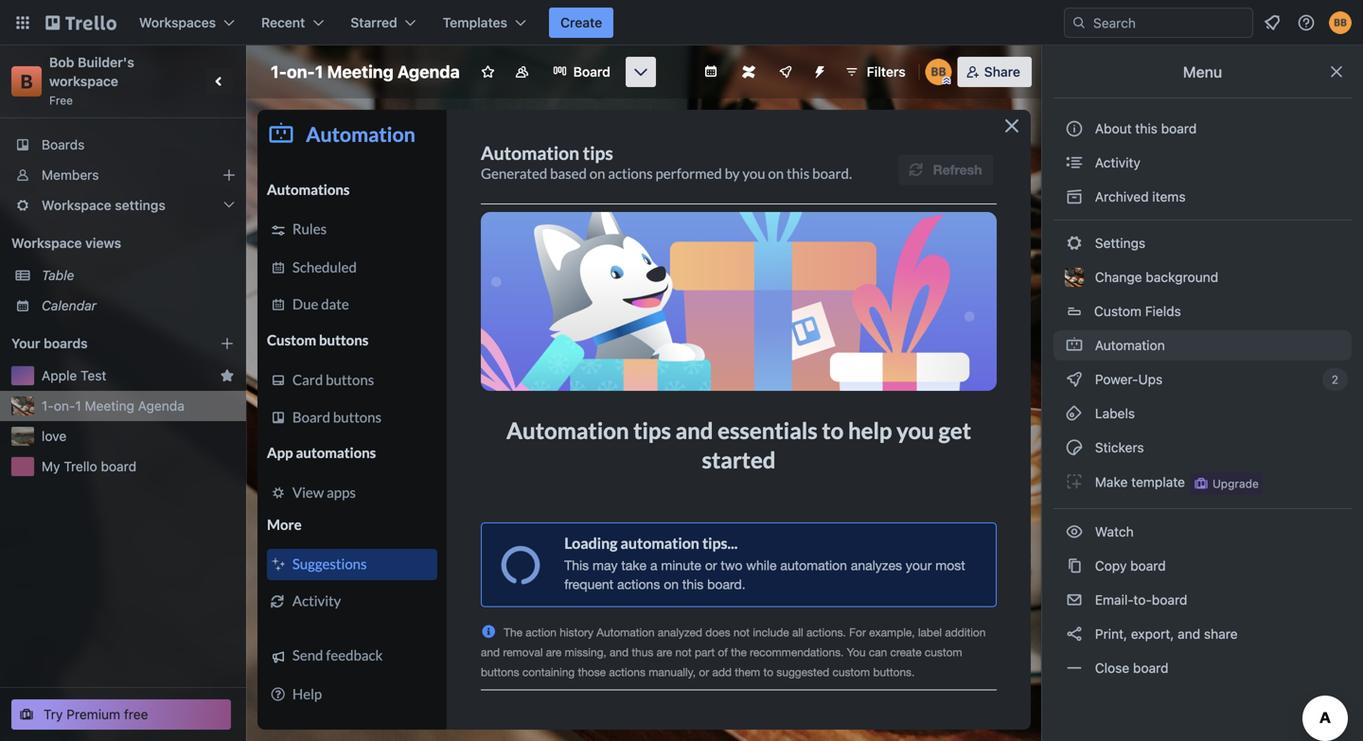 Task type: describe. For each thing, give the bounding box(es) containing it.
stickers
[[1092, 440, 1145, 456]]

add board image
[[220, 336, 235, 351]]

your boards
[[11, 336, 88, 351]]

and
[[1178, 626, 1201, 642]]

sm image for close board
[[1065, 659, 1084, 678]]

members
[[42, 167, 99, 183]]

settings link
[[1054, 228, 1352, 259]]

apple test
[[42, 368, 106, 384]]

workspaces button
[[128, 8, 246, 38]]

on- inside the 'board name' text box
[[287, 62, 315, 82]]

about this board
[[1095, 121, 1197, 136]]

to-
[[1134, 592, 1152, 608]]

board inside close board link
[[1134, 661, 1169, 676]]

board for to-
[[1152, 592, 1188, 608]]

archived items
[[1092, 189, 1186, 205]]

2
[[1332, 373, 1339, 386]]

power ups image
[[778, 64, 793, 80]]

sm image for copy board
[[1065, 557, 1084, 576]]

watch
[[1092, 524, 1138, 540]]

settings
[[115, 197, 166, 213]]

starred icon image
[[220, 368, 235, 384]]

stickers link
[[1054, 433, 1352, 463]]

archived
[[1095, 189, 1149, 205]]

about this board button
[[1054, 114, 1352, 144]]

custom fields button
[[1054, 296, 1352, 327]]

sm image for make template
[[1065, 473, 1084, 491]]

search image
[[1072, 15, 1087, 30]]

ups
[[1139, 372, 1163, 387]]

workspace settings
[[42, 197, 166, 213]]

archived items link
[[1054, 182, 1352, 212]]

confluence icon image
[[742, 65, 755, 79]]

custom fields
[[1095, 304, 1182, 319]]

copy
[[1095, 558, 1127, 574]]

email-to-board
[[1092, 592, 1188, 608]]

automation link
[[1054, 331, 1352, 361]]

trello
[[64, 459, 97, 474]]

this
[[1136, 121, 1158, 136]]

close board link
[[1054, 653, 1352, 684]]

builder's
[[78, 54, 134, 70]]

my
[[42, 459, 60, 474]]

labels
[[1092, 406, 1135, 421]]

board link
[[541, 57, 622, 87]]

sm image for labels
[[1065, 404, 1084, 423]]

Board name text field
[[261, 57, 469, 87]]

activity link
[[1054, 148, 1352, 178]]

table
[[42, 268, 74, 283]]

board for trello
[[101, 459, 136, 474]]

workspace views
[[11, 235, 121, 251]]

templates
[[443, 15, 508, 30]]

board for this
[[1162, 121, 1197, 136]]

share button
[[958, 57, 1032, 87]]

make
[[1095, 475, 1128, 490]]

back to home image
[[45, 8, 116, 38]]

try
[[44, 707, 63, 723]]

automation
[[1092, 338, 1165, 353]]

about
[[1095, 121, 1132, 136]]

starred
[[351, 15, 397, 30]]

activity
[[1092, 155, 1141, 170]]

apple test link
[[42, 366, 212, 385]]

your
[[11, 336, 40, 351]]

workspace settings button
[[0, 190, 246, 221]]

recent
[[261, 15, 305, 30]]

1 horizontal spatial bob builder (bobbuilder40) image
[[1330, 11, 1352, 34]]

b link
[[11, 66, 42, 97]]

sm image for activity
[[1065, 153, 1084, 172]]

your boards with 4 items element
[[11, 332, 191, 355]]

boards
[[44, 336, 88, 351]]

agenda inside 1-on-1 meeting agenda link
[[138, 398, 185, 414]]

0 horizontal spatial on-
[[54, 398, 75, 414]]

free
[[49, 94, 73, 107]]

custom
[[1095, 304, 1142, 319]]

watch link
[[1054, 517, 1352, 547]]

sm image for power-ups
[[1065, 370, 1084, 389]]

power-ups
[[1092, 372, 1167, 387]]

board
[[574, 64, 611, 80]]

fields
[[1146, 304, 1182, 319]]

email-
[[1095, 592, 1134, 608]]

my trello board link
[[42, 457, 235, 476]]

sm image for stickers
[[1065, 438, 1084, 457]]



Task type: vqa. For each thing, say whether or not it's contained in the screenshot.
on-
yes



Task type: locate. For each thing, give the bounding box(es) containing it.
sm image left stickers
[[1065, 438, 1084, 457]]

workspace
[[49, 73, 118, 89]]

1 inside the 'board name' text box
[[315, 62, 323, 82]]

star or unstar board image
[[481, 64, 496, 80]]

calendar power-up image
[[703, 63, 719, 79]]

sm image left archived
[[1065, 188, 1084, 206]]

1 horizontal spatial 1-
[[271, 62, 287, 82]]

sm image inside "archived items" link
[[1065, 188, 1084, 206]]

customize views image
[[632, 63, 650, 81]]

board inside the copy board link
[[1131, 558, 1166, 574]]

on-
[[287, 62, 315, 82], [54, 398, 75, 414]]

upgrade
[[1213, 477, 1259, 491]]

sm image inside labels link
[[1065, 404, 1084, 423]]

workspace for workspace settings
[[42, 197, 111, 213]]

sm image
[[1065, 234, 1084, 253], [1065, 336, 1084, 355], [1065, 370, 1084, 389], [1065, 473, 1084, 491], [1065, 523, 1084, 542], [1065, 591, 1084, 610], [1065, 625, 1084, 644], [1065, 659, 1084, 678]]

board down export,
[[1134, 661, 1169, 676]]

0 vertical spatial on-
[[287, 62, 315, 82]]

sm image inside email-to-board link
[[1065, 591, 1084, 610]]

5 sm image from the top
[[1065, 557, 1084, 576]]

settings
[[1092, 235, 1146, 251]]

1 vertical spatial bob builder (bobbuilder40) image
[[926, 59, 952, 85]]

sm image left power-
[[1065, 370, 1084, 389]]

agenda left 'star or unstar board' image
[[398, 62, 460, 82]]

sm image inside stickers link
[[1065, 438, 1084, 457]]

1 vertical spatial 1-
[[42, 398, 54, 414]]

sm image for print, export, and share
[[1065, 625, 1084, 644]]

1-on-1 meeting agenda down starred
[[271, 62, 460, 82]]

sm image
[[1065, 153, 1084, 172], [1065, 188, 1084, 206], [1065, 404, 1084, 423], [1065, 438, 1084, 457], [1065, 557, 1084, 576]]

close
[[1095, 661, 1130, 676]]

bob builder (bobbuilder40) image right filters
[[926, 59, 952, 85]]

workspace navigation collapse icon image
[[206, 68, 233, 95]]

sm image left copy
[[1065, 557, 1084, 576]]

1 vertical spatial on-
[[54, 398, 75, 414]]

calendar
[[42, 298, 97, 313]]

template
[[1132, 475, 1186, 490]]

on- down apple
[[54, 398, 75, 414]]

0 horizontal spatial 1-on-1 meeting agenda
[[42, 398, 185, 414]]

copy board
[[1092, 558, 1166, 574]]

views
[[85, 235, 121, 251]]

change background
[[1092, 269, 1219, 285]]

1 sm image from the top
[[1065, 234, 1084, 253]]

on- down recent popup button
[[287, 62, 315, 82]]

0 vertical spatial 1-
[[271, 62, 287, 82]]

filters button
[[839, 57, 912, 87]]

open information menu image
[[1297, 13, 1316, 32]]

1 vertical spatial 1
[[75, 398, 81, 414]]

b
[[20, 70, 33, 92]]

3 sm image from the top
[[1065, 404, 1084, 423]]

background
[[1146, 269, 1219, 285]]

1 vertical spatial 1-on-1 meeting agenda
[[42, 398, 185, 414]]

sm image for settings
[[1065, 234, 1084, 253]]

1-on-1 meeting agenda inside the 'board name' text box
[[271, 62, 460, 82]]

power-
[[1095, 372, 1139, 387]]

3 sm image from the top
[[1065, 370, 1084, 389]]

1 down apple test
[[75, 398, 81, 414]]

share
[[1205, 626, 1238, 642]]

meeting down starred
[[327, 62, 394, 82]]

bob builder's workspace free
[[49, 54, 138, 107]]

boards
[[42, 137, 85, 152]]

0 horizontal spatial meeting
[[85, 398, 134, 414]]

templates button
[[432, 8, 538, 38]]

create button
[[549, 8, 614, 38]]

sm image for email-to-board
[[1065, 591, 1084, 610]]

1 sm image from the top
[[1065, 153, 1084, 172]]

1 down recent popup button
[[315, 62, 323, 82]]

upgrade button
[[1190, 473, 1263, 495]]

0 notifications image
[[1261, 11, 1284, 34]]

sm image left automation
[[1065, 336, 1084, 355]]

make template
[[1092, 475, 1186, 490]]

sm image inside automation link
[[1065, 336, 1084, 355]]

filters
[[867, 64, 906, 80]]

5 sm image from the top
[[1065, 523, 1084, 542]]

workspace down members at the top of the page
[[42, 197, 111, 213]]

board down love link
[[101, 459, 136, 474]]

0 horizontal spatial agenda
[[138, 398, 185, 414]]

this member is an admin of this board. image
[[943, 77, 951, 85]]

print, export, and share link
[[1054, 619, 1352, 650]]

sm image inside settings link
[[1065, 234, 1084, 253]]

1 horizontal spatial meeting
[[327, 62, 394, 82]]

6 sm image from the top
[[1065, 591, 1084, 610]]

sm image inside activity link
[[1065, 153, 1084, 172]]

sm image left activity
[[1065, 153, 1084, 172]]

board
[[1162, 121, 1197, 136], [101, 459, 136, 474], [1131, 558, 1166, 574], [1152, 592, 1188, 608], [1134, 661, 1169, 676]]

sm image inside close board link
[[1065, 659, 1084, 678]]

boards link
[[0, 130, 246, 160]]

1- up love
[[42, 398, 54, 414]]

primary element
[[0, 0, 1364, 45]]

premium
[[66, 707, 120, 723]]

board inside the about this board button
[[1162, 121, 1197, 136]]

1- down recent
[[271, 62, 287, 82]]

sm image left settings
[[1065, 234, 1084, 253]]

0 vertical spatial workspace
[[42, 197, 111, 213]]

meeting down test
[[85, 398, 134, 414]]

sm image inside the copy board link
[[1065, 557, 1084, 576]]

7 sm image from the top
[[1065, 625, 1084, 644]]

sm image for watch
[[1065, 523, 1084, 542]]

8 sm image from the top
[[1065, 659, 1084, 678]]

1 horizontal spatial on-
[[287, 62, 315, 82]]

apple
[[42, 368, 77, 384]]

my trello board
[[42, 459, 136, 474]]

print,
[[1095, 626, 1128, 642]]

workspace for workspace views
[[11, 235, 82, 251]]

love
[[42, 429, 67, 444]]

workspace inside 'dropdown button'
[[42, 197, 111, 213]]

board up to-
[[1131, 558, 1166, 574]]

love link
[[42, 427, 235, 446]]

agenda inside the 'board name' text box
[[398, 62, 460, 82]]

1-
[[271, 62, 287, 82], [42, 398, 54, 414]]

1 horizontal spatial 1
[[315, 62, 323, 82]]

workspace visible image
[[515, 64, 530, 80]]

Search field
[[1087, 9, 1253, 37]]

sm image left watch at the right bottom
[[1065, 523, 1084, 542]]

1 vertical spatial meeting
[[85, 398, 134, 414]]

sm image inside watch link
[[1065, 523, 1084, 542]]

agenda up love link
[[138, 398, 185, 414]]

change
[[1095, 269, 1143, 285]]

try premium free button
[[11, 700, 231, 730]]

close board
[[1092, 661, 1169, 676]]

0 vertical spatial agenda
[[398, 62, 460, 82]]

0 vertical spatial meeting
[[327, 62, 394, 82]]

sm image left labels
[[1065, 404, 1084, 423]]

recent button
[[250, 8, 336, 38]]

board inside my trello board link
[[101, 459, 136, 474]]

1-on-1 meeting agenda link
[[42, 397, 235, 416]]

sm image for archived items
[[1065, 188, 1084, 206]]

export,
[[1131, 626, 1175, 642]]

4 sm image from the top
[[1065, 438, 1084, 457]]

1-on-1 meeting agenda down apple test link
[[42, 398, 185, 414]]

bob builder's workspace link
[[49, 54, 138, 89]]

1-on-1 meeting agenda
[[271, 62, 460, 82], [42, 398, 185, 414]]

bob builder (bobbuilder40) image right the "open information menu" icon
[[1330, 11, 1352, 34]]

1 horizontal spatial 1-on-1 meeting agenda
[[271, 62, 460, 82]]

labels link
[[1054, 399, 1352, 429]]

table link
[[42, 266, 235, 285]]

workspace
[[42, 197, 111, 213], [11, 235, 82, 251]]

sm image inside print, export, and share link
[[1065, 625, 1084, 644]]

0 vertical spatial 1
[[315, 62, 323, 82]]

1 horizontal spatial agenda
[[398, 62, 460, 82]]

change background link
[[1054, 262, 1352, 293]]

meeting inside the 'board name' text box
[[327, 62, 394, 82]]

4 sm image from the top
[[1065, 473, 1084, 491]]

workspace up table
[[11, 235, 82, 251]]

automation image
[[805, 57, 831, 83]]

1
[[315, 62, 323, 82], [75, 398, 81, 414]]

sm image left email-
[[1065, 591, 1084, 610]]

board right this
[[1162, 121, 1197, 136]]

email-to-board link
[[1054, 585, 1352, 616]]

sm image for automation
[[1065, 336, 1084, 355]]

2 sm image from the top
[[1065, 336, 1084, 355]]

bob
[[49, 54, 74, 70]]

1 vertical spatial workspace
[[11, 235, 82, 251]]

board up print, export, and share
[[1152, 592, 1188, 608]]

0 vertical spatial bob builder (bobbuilder40) image
[[1330, 11, 1352, 34]]

print, export, and share
[[1092, 626, 1238, 642]]

free
[[124, 707, 148, 723]]

meeting
[[327, 62, 394, 82], [85, 398, 134, 414]]

0 vertical spatial 1-on-1 meeting agenda
[[271, 62, 460, 82]]

create
[[561, 15, 602, 30]]

sm image left print,
[[1065, 625, 1084, 644]]

board inside email-to-board link
[[1152, 592, 1188, 608]]

1- inside the 'board name' text box
[[271, 62, 287, 82]]

starred button
[[339, 8, 428, 38]]

workspaces
[[139, 15, 216, 30]]

0 horizontal spatial 1
[[75, 398, 81, 414]]

sm image left make
[[1065, 473, 1084, 491]]

menu
[[1184, 63, 1223, 81]]

items
[[1153, 189, 1186, 205]]

1 vertical spatial agenda
[[138, 398, 185, 414]]

try premium free
[[44, 707, 148, 723]]

bob builder (bobbuilder40) image
[[1330, 11, 1352, 34], [926, 59, 952, 85]]

agenda
[[398, 62, 460, 82], [138, 398, 185, 414]]

test
[[81, 368, 106, 384]]

share
[[985, 64, 1021, 80]]

members link
[[0, 160, 246, 190]]

2 sm image from the top
[[1065, 188, 1084, 206]]

copy board link
[[1054, 551, 1352, 581]]

0 horizontal spatial bob builder (bobbuilder40) image
[[926, 59, 952, 85]]

0 horizontal spatial 1-
[[42, 398, 54, 414]]

sm image left close
[[1065, 659, 1084, 678]]



